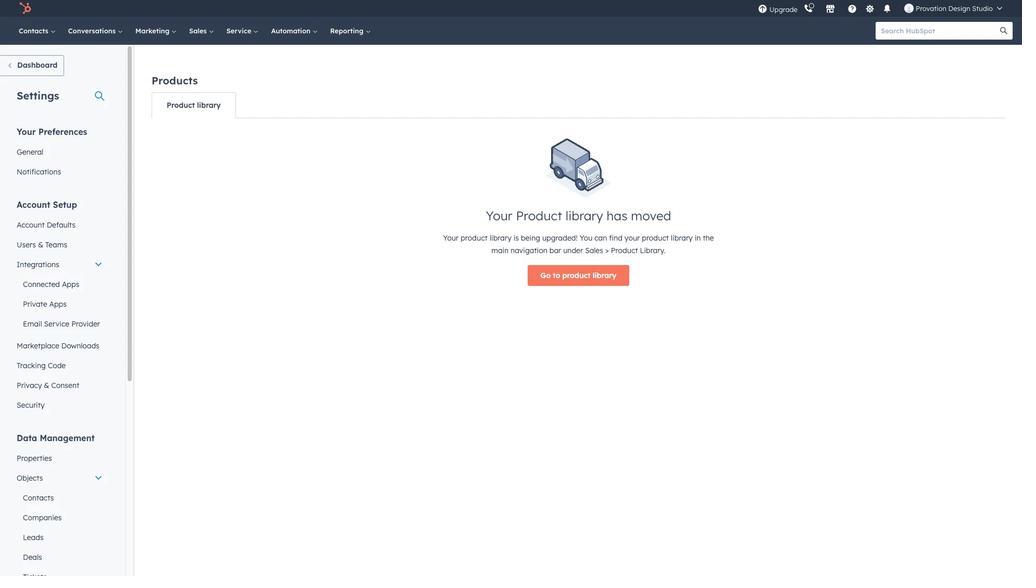 Task type: locate. For each thing, give the bounding box(es) containing it.
leads
[[23, 533, 44, 543]]

your
[[17, 127, 36, 137], [486, 208, 513, 224], [443, 234, 459, 243]]

1 vertical spatial your
[[486, 208, 513, 224]]

1 horizontal spatial your
[[443, 234, 459, 243]]

&
[[38, 240, 43, 250], [44, 381, 49, 391]]

data management element
[[10, 433, 109, 577]]

contacts up "companies"
[[23, 494, 54, 503]]

contacts down hubspot link
[[19, 27, 50, 35]]

0 vertical spatial your
[[17, 127, 36, 137]]

2 vertical spatial your
[[443, 234, 459, 243]]

service
[[227, 27, 254, 35], [44, 320, 69, 329]]

account up account defaults
[[17, 200, 50, 210]]

provation
[[917, 4, 947, 13]]

can
[[595, 234, 608, 243]]

1 vertical spatial apps
[[49, 300, 67, 309]]

product
[[461, 234, 488, 243], [642, 234, 669, 243], [563, 271, 591, 281]]

1 vertical spatial product
[[516, 208, 563, 224]]

& right users
[[38, 240, 43, 250]]

service right sales link
[[227, 27, 254, 35]]

apps inside connected apps link
[[62, 280, 80, 289]]

marketing
[[135, 27, 172, 35]]

2 horizontal spatial your
[[486, 208, 513, 224]]

0 horizontal spatial your
[[17, 127, 36, 137]]

defaults
[[47, 221, 76, 230]]

product up library.
[[642, 234, 669, 243]]

contacts inside the data management element
[[23, 494, 54, 503]]

0 vertical spatial service
[[227, 27, 254, 35]]

your inside your product library is being upgraded! you can find your product library in the main navigation bar under sales > product library.
[[443, 234, 459, 243]]

apps inside private apps "link"
[[49, 300, 67, 309]]

downloads
[[61, 342, 99, 351]]

help button
[[844, 0, 862, 17]]

1 vertical spatial sales
[[586, 246, 604, 255]]

bar
[[550, 246, 562, 255]]

& for privacy
[[44, 381, 49, 391]]

2 account from the top
[[17, 221, 45, 230]]

upgrade image
[[759, 4, 768, 14]]

apps
[[62, 280, 80, 289], [49, 300, 67, 309]]

properties link
[[10, 449, 109, 469]]

private apps
[[23, 300, 67, 309]]

objects button
[[10, 469, 109, 489]]

general link
[[10, 142, 109, 162]]

service down private apps "link"
[[44, 320, 69, 329]]

to
[[553, 271, 561, 281]]

tracking
[[17, 361, 46, 371]]

upgrade
[[770, 5, 798, 13]]

product inside product library link
[[167, 101, 195, 110]]

contacts link for companies "link"
[[10, 489, 109, 508]]

library
[[197, 101, 221, 110], [566, 208, 604, 224], [490, 234, 512, 243], [671, 234, 693, 243], [593, 271, 617, 281]]

product
[[167, 101, 195, 110], [516, 208, 563, 224], [612, 246, 638, 255]]

product right to
[[563, 271, 591, 281]]

privacy & consent link
[[10, 376, 109, 396]]

settings image
[[866, 4, 875, 14]]

0 vertical spatial &
[[38, 240, 43, 250]]

product library
[[167, 101, 221, 110]]

security
[[17, 401, 45, 410]]

your product library has moved
[[486, 208, 672, 224]]

0 vertical spatial account
[[17, 200, 50, 210]]

deals
[[23, 553, 42, 563]]

1 vertical spatial service
[[44, 320, 69, 329]]

library down products
[[197, 101, 221, 110]]

1 vertical spatial contacts link
[[10, 489, 109, 508]]

design
[[949, 4, 971, 13]]

product down products
[[167, 101, 195, 110]]

1 vertical spatial &
[[44, 381, 49, 391]]

your
[[625, 234, 640, 243]]

0 vertical spatial contacts
[[19, 27, 50, 35]]

0 vertical spatial contacts link
[[13, 17, 62, 45]]

conversations link
[[62, 17, 129, 45]]

account setup
[[17, 200, 77, 210]]

go
[[541, 271, 551, 281]]

sales left >
[[586, 246, 604, 255]]

2 horizontal spatial product
[[612, 246, 638, 255]]

product left is
[[461, 234, 488, 243]]

1 vertical spatial account
[[17, 221, 45, 230]]

sales
[[189, 27, 209, 35], [586, 246, 604, 255]]

0 vertical spatial sales
[[189, 27, 209, 35]]

your preferences element
[[10, 126, 109, 182]]

2 horizontal spatial product
[[642, 234, 669, 243]]

1 horizontal spatial &
[[44, 381, 49, 391]]

service link
[[220, 17, 265, 45]]

0 horizontal spatial service
[[44, 320, 69, 329]]

calling icon image
[[805, 4, 814, 14]]

go to product library link
[[528, 265, 630, 286]]

apps up email service provider "link"
[[49, 300, 67, 309]]

& right privacy at the left of page
[[44, 381, 49, 391]]

contacts link down hubspot link
[[13, 17, 62, 45]]

menu containing provation design studio
[[758, 0, 1010, 17]]

library.
[[641, 246, 666, 255]]

users & teams link
[[10, 235, 109, 255]]

apps up private apps "link"
[[62, 280, 80, 289]]

0 horizontal spatial &
[[38, 240, 43, 250]]

product down your
[[612, 246, 638, 255]]

menu
[[758, 0, 1010, 17]]

automation link
[[265, 17, 324, 45]]

james peterson image
[[905, 4, 915, 13]]

apps for private apps
[[49, 300, 67, 309]]

contacts link up "companies"
[[10, 489, 109, 508]]

apps for connected apps
[[62, 280, 80, 289]]

1 horizontal spatial sales
[[586, 246, 604, 255]]

0 horizontal spatial product
[[167, 101, 195, 110]]

library down >
[[593, 271, 617, 281]]

account up users
[[17, 221, 45, 230]]

search button
[[996, 22, 1014, 40]]

your product library is being upgraded! you can find your product library in the main navigation bar under sales > product library.
[[443, 234, 715, 255]]

is
[[514, 234, 519, 243]]

2 vertical spatial product
[[612, 246, 638, 255]]

product inside your product library is being upgraded! you can find your product library in the main navigation bar under sales > product library.
[[612, 246, 638, 255]]

library up main
[[490, 234, 512, 243]]

& for users
[[38, 240, 43, 250]]

1 vertical spatial contacts
[[23, 494, 54, 503]]

your for your product library is being upgraded! you can find your product library in the main navigation bar under sales > product library.
[[443, 234, 459, 243]]

0 vertical spatial apps
[[62, 280, 80, 289]]

1 account from the top
[[17, 200, 50, 210]]

0 vertical spatial product
[[167, 101, 195, 110]]

privacy
[[17, 381, 42, 391]]

data management
[[17, 433, 95, 444]]

find
[[610, 234, 623, 243]]

has
[[607, 208, 628, 224]]

product up being
[[516, 208, 563, 224]]

email service provider
[[23, 320, 100, 329]]

email
[[23, 320, 42, 329]]

0 horizontal spatial sales
[[189, 27, 209, 35]]

security link
[[10, 396, 109, 416]]

notifications button
[[879, 0, 897, 17]]

notifications image
[[883, 5, 893, 14]]

contacts link
[[13, 17, 62, 45], [10, 489, 109, 508]]

consent
[[51, 381, 79, 391]]

teams
[[45, 240, 67, 250]]

sales right marketing link
[[189, 27, 209, 35]]

private apps link
[[10, 295, 109, 314]]



Task type: describe. For each thing, give the bounding box(es) containing it.
reporting link
[[324, 17, 377, 45]]

settings
[[17, 89, 59, 102]]

reporting
[[330, 27, 366, 35]]

service inside "link"
[[44, 320, 69, 329]]

account for account defaults
[[17, 221, 45, 230]]

marketplace downloads link
[[10, 336, 109, 356]]

sales link
[[183, 17, 220, 45]]

data
[[17, 433, 37, 444]]

users
[[17, 240, 36, 250]]

1 horizontal spatial product
[[563, 271, 591, 281]]

sales inside your product library is being upgraded! you can find your product library in the main navigation bar under sales > product library.
[[586, 246, 604, 255]]

companies link
[[10, 508, 109, 528]]

account defaults
[[17, 221, 76, 230]]

product library link
[[152, 93, 236, 118]]

your for your preferences
[[17, 127, 36, 137]]

Search HubSpot search field
[[876, 22, 1004, 40]]

under
[[564, 246, 584, 255]]

library up the you
[[566, 208, 604, 224]]

you
[[580, 234, 593, 243]]

hubspot link
[[13, 2, 39, 15]]

companies
[[23, 514, 62, 523]]

preferences
[[38, 127, 87, 137]]

provider
[[71, 320, 100, 329]]

email service provider link
[[10, 314, 109, 334]]

settings link
[[864, 3, 877, 14]]

moved
[[632, 208, 672, 224]]

1 horizontal spatial product
[[516, 208, 563, 224]]

calling icon button
[[800, 2, 818, 15]]

dashboard
[[17, 60, 58, 70]]

your for your product library has moved
[[486, 208, 513, 224]]

tracking code link
[[10, 356, 109, 376]]

deals link
[[10, 548, 109, 568]]

automation
[[271, 27, 313, 35]]

privacy & consent
[[17, 381, 79, 391]]

your preferences
[[17, 127, 87, 137]]

account defaults link
[[10, 215, 109, 235]]

account for account setup
[[17, 200, 50, 210]]

being
[[521, 234, 541, 243]]

studio
[[973, 4, 994, 13]]

connected apps
[[23, 280, 80, 289]]

marketplace downloads
[[17, 342, 99, 351]]

contacts link for the conversations link
[[13, 17, 62, 45]]

account setup element
[[10, 199, 109, 416]]

users & teams
[[17, 240, 67, 250]]

code
[[48, 361, 66, 371]]

dashboard link
[[0, 55, 64, 76]]

library left 'in'
[[671, 234, 693, 243]]

main
[[492, 246, 509, 255]]

in
[[695, 234, 701, 243]]

help image
[[848, 5, 858, 14]]

conversations
[[68, 27, 118, 35]]

upgraded!
[[543, 234, 578, 243]]

1 horizontal spatial service
[[227, 27, 254, 35]]

properties
[[17, 454, 52, 464]]

go to product library
[[541, 271, 617, 281]]

the
[[704, 234, 715, 243]]

connected apps link
[[10, 275, 109, 295]]

marketplace
[[17, 342, 59, 351]]

integrations
[[17, 260, 59, 270]]

marketing link
[[129, 17, 183, 45]]

navigation
[[511, 246, 548, 255]]

products
[[152, 74, 198, 87]]

search image
[[1001, 27, 1008, 34]]

>
[[606, 246, 609, 255]]

leads link
[[10, 528, 109, 548]]

private
[[23, 300, 47, 309]]

0 horizontal spatial product
[[461, 234, 488, 243]]

hubspot image
[[19, 2, 31, 15]]

setup
[[53, 200, 77, 210]]

marketplaces button
[[820, 0, 842, 17]]

management
[[40, 433, 95, 444]]

provation design studio
[[917, 4, 994, 13]]

marketplaces image
[[826, 5, 836, 14]]

provation design studio button
[[899, 0, 1009, 17]]

tracking code
[[17, 361, 66, 371]]

notifications
[[17, 167, 61, 177]]

general
[[17, 148, 43, 157]]

integrations button
[[10, 255, 109, 275]]

objects
[[17, 474, 43, 483]]



Task type: vqa. For each thing, say whether or not it's contained in the screenshot.
social
no



